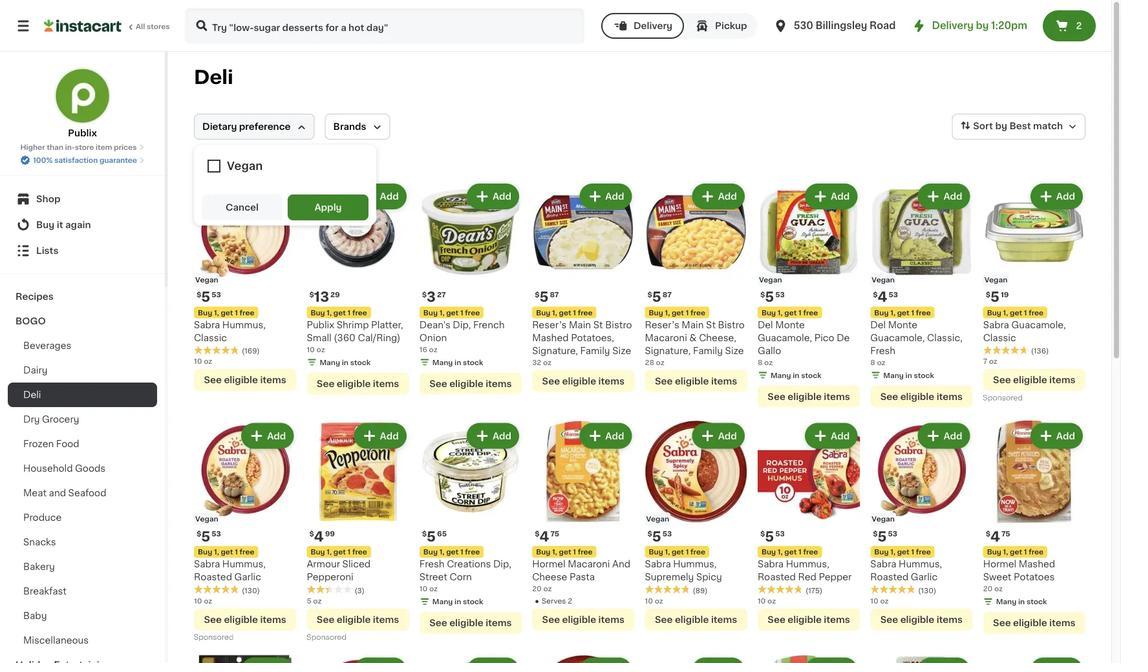 Task type: vqa. For each thing, say whether or not it's contained in the screenshot.


Task type: describe. For each thing, give the bounding box(es) containing it.
match
[[1034, 122, 1063, 131]]

best match
[[1010, 122, 1063, 131]]

$ 5 87 for reser's main st bistro macaroni & cheese, signature, family size
[[648, 290, 672, 304]]

brands button
[[325, 114, 390, 140]]

many for $ 5 53
[[771, 372, 791, 379]]

1 sabra hummus, roasted garlic from the left
[[194, 560, 266, 582]]

macaroni inside reser's main st bistro macaroni & cheese, signature, family size 28 oz
[[645, 333, 687, 342]]

sweet
[[984, 573, 1012, 582]]

in-
[[65, 144, 75, 151]]

monte for 4
[[889, 320, 918, 329]]

best
[[1010, 122, 1031, 131]]

add button for del monte guacamole, classic, fresh
[[919, 185, 969, 208]]

lists
[[36, 246, 59, 256]]

$ 5 53 for del monte guacamole, pico de gallo's add button
[[761, 290, 785, 304]]

dietary preference
[[202, 122, 291, 131]]

1, for add button associated with reser's main st bistro mashed potatoes, signature, family size
[[552, 309, 558, 316]]

billingsley
[[816, 21, 868, 30]]

1, for sabra hummus, roasted red pepper's add button
[[778, 549, 783, 556]]

buy for add button associated with reser's main st bistro mashed potatoes, signature, family size
[[536, 309, 551, 316]]

32
[[532, 359, 542, 366]]

100% satisfaction guarantee
[[33, 157, 137, 164]]

dietary
[[202, 122, 237, 131]]

see for del monte guacamole, pico de gallo's add button
[[768, 392, 786, 401]]

4 for del monte guacamole, classic, fresh
[[878, 290, 888, 304]]

65
[[437, 531, 447, 538]]

530 billingsley road button
[[773, 8, 896, 44]]

●
[[535, 598, 539, 605]]

del for 4
[[871, 320, 886, 329]]

get for publix shrimp platter, small (360 cal/ring)'s add button
[[334, 309, 346, 316]]

corn
[[450, 573, 472, 582]]

fresh inside del monte guacamole, classic, fresh 8 oz
[[871, 346, 896, 355]]

8 inside del monte guacamole, pico de gallo 8 oz
[[758, 359, 763, 366]]

armour
[[307, 560, 340, 569]]

meat and seafood link
[[8, 481, 157, 506]]

oz inside reser's main st bistro macaroni & cheese, signature, family size 28 oz
[[656, 359, 665, 366]]

add button for sabra hummus, roasted garlic
[[919, 425, 969, 448]]

see eligible items for reser's main st bistro macaroni & cheese, signature, family size's add button
[[655, 377, 738, 386]]

stock for $ 13 29
[[350, 359, 371, 366]]

53 for add button associated with sabra hummus, supremely spicy
[[663, 531, 672, 538]]

$ 3 27
[[422, 290, 446, 304]]

0 horizontal spatial deli
[[23, 391, 41, 400]]

stock for $ 5 65
[[463, 598, 484, 606]]

bakery
[[23, 563, 55, 572]]

product group containing 13
[[307, 181, 409, 395]]

pickup
[[715, 21, 748, 30]]

hormel mashed sweet potatoes 20 oz
[[984, 560, 1056, 593]]

eligible for hormel macaroni and cheese pasta add button
[[562, 615, 596, 624]]

seafood
[[68, 489, 106, 498]]

$ 5 53 for add button associated with sabra hummus, supremely spicy
[[648, 530, 672, 544]]

dip, inside fresh creations dip, street corn 10 oz
[[494, 560, 512, 569]]

7 oz
[[984, 358, 998, 365]]

higher than in-store item prices
[[20, 144, 137, 151]]

(169)
[[242, 348, 260, 355]]

food
[[56, 440, 79, 449]]

99
[[325, 531, 335, 538]]

add for dean's dip, french onion
[[493, 192, 512, 201]]

53 for sabra hummus, roasted red pepper's add button
[[776, 531, 785, 538]]

$ 5 53 for sabra hummus, roasted red pepper's add button
[[761, 530, 785, 544]]

items for add button associated with sabra hummus, supremely spicy
[[711, 615, 738, 624]]

guacamole, for 4
[[871, 333, 925, 342]]

and
[[49, 489, 66, 498]]

add button for sabra hummus, supremely spicy
[[694, 425, 744, 448]]

87 for reser's main st bistro mashed potatoes, signature, family size
[[550, 291, 559, 298]]

$ 5 65
[[422, 530, 447, 544]]

free for add button associated with sabra hummus, supremely spicy
[[691, 549, 706, 556]]

grocery
[[42, 415, 79, 424]]

free for sabra hummus, classic's add button
[[240, 309, 255, 316]]

snacks
[[23, 538, 56, 547]]

main for potatoes,
[[569, 320, 591, 329]]

1, for hormel mashed sweet potatoes add button
[[1004, 549, 1009, 556]]

10 inside publix shrimp platter, small (360 cal/ring) 10 oz
[[307, 346, 315, 353]]

mashed inside hormel mashed sweet potatoes 20 oz
[[1019, 560, 1056, 569]]

sabra for sabra hummus, classic's add button
[[194, 320, 220, 329]]

7
[[984, 358, 988, 365]]

(175)
[[806, 587, 823, 594]]

1:20pm
[[992, 21, 1028, 30]]

$ for add button related to fresh creations dip, street corn
[[422, 531, 427, 538]]

all stores link
[[44, 8, 171, 44]]

snacks link
[[8, 530, 157, 555]]

pickup button
[[684, 13, 758, 39]]

many in stock for $ 13 29
[[320, 359, 371, 366]]

supremely
[[645, 573, 694, 582]]

27
[[437, 291, 446, 298]]

eligible for del monte guacamole, pico de gallo's add button
[[788, 392, 822, 401]]

publix link
[[54, 67, 111, 140]]

lists link
[[8, 238, 157, 264]]

breakfast
[[23, 587, 67, 596]]

household
[[23, 464, 73, 473]]

miscellaneous link
[[8, 629, 157, 653]]

dean's
[[420, 320, 451, 329]]

spicy
[[697, 573, 722, 582]]

delivery for delivery by 1:20pm
[[932, 21, 974, 30]]

add button for sabra hummus, roasted red pepper
[[807, 425, 857, 448]]

frozen food link
[[8, 432, 157, 457]]

oz inside publix shrimp platter, small (360 cal/ring) 10 oz
[[317, 346, 325, 353]]

see for publix shrimp platter, small (360 cal/ring)'s add button
[[317, 379, 335, 388]]

sabra guacamole, classic
[[984, 320, 1066, 342]]

cancel
[[226, 203, 259, 212]]

5 for sabra hummus, classic's add button
[[201, 290, 210, 304]]

bogo
[[16, 317, 46, 326]]

oz inside hormel macaroni and cheese pasta 20 oz ● serves 2
[[544, 586, 552, 593]]

add for sabra hummus, supremely spicy
[[718, 432, 737, 441]]

pasta
[[570, 573, 595, 582]]

hummus, for sabra hummus, roasted red pepper's add button
[[786, 560, 830, 569]]

de
[[837, 333, 850, 342]]

see for add button associated with sabra hummus, supremely spicy
[[655, 615, 673, 624]]

sabra hummus, supremely spicy
[[645, 560, 722, 582]]

delivery button
[[602, 13, 684, 39]]

creations
[[447, 560, 491, 569]]

sabra for add button associated with sabra hummus, supremely spicy
[[645, 560, 671, 569]]

see eligible items for del monte guacamole, pico de gallo's add button
[[768, 392, 850, 401]]

meat
[[23, 489, 47, 498]]

oz inside del monte guacamole, classic, fresh 8 oz
[[877, 359, 886, 366]]

53 for add button related to sabra hummus, roasted garlic
[[888, 531, 898, 538]]

delivery by 1:20pm
[[932, 21, 1028, 30]]

and
[[613, 560, 631, 569]]

see eligible items for add button associated with reser's main st bistro mashed potatoes, signature, family size
[[542, 377, 625, 386]]

get for add button related to sabra hummus, roasted garlic
[[898, 549, 910, 556]]

add for publix shrimp platter, small (360 cal/ring)
[[380, 192, 399, 201]]

size inside reser's main st bistro macaroni & cheese, signature, family size 28 oz
[[725, 346, 744, 355]]

add for reser's main st bistro macaroni & cheese, signature, family size
[[718, 192, 737, 201]]

dairy link
[[8, 358, 157, 383]]

in for $ 4 75
[[1019, 598, 1025, 606]]

miscellaneous
[[23, 636, 89, 646]]

add button for dean's dip, french onion
[[468, 185, 518, 208]]

preference
[[239, 122, 291, 131]]

signature, inside reser's main st bistro macaroni & cheese, signature, family size 28 oz
[[645, 346, 691, 355]]

5 for add button related to fresh creations dip, street corn
[[427, 530, 436, 544]]

many in stock for $ 5 53
[[771, 372, 822, 379]]

5 for del monte guacamole, pico de gallo's add button
[[765, 290, 774, 304]]

family inside "reser's main st bistro mashed potatoes, signature, family size 32 oz"
[[581, 346, 610, 355]]

free for add button associated with reser's main st bistro mashed potatoes, signature, family size
[[578, 309, 593, 316]]

eligible for add button related to del monte guacamole, classic, fresh
[[901, 392, 935, 401]]

household goods
[[23, 464, 106, 473]]

sort by
[[974, 122, 1008, 131]]

small
[[307, 333, 332, 342]]

fresh creations dip, street corn 10 oz
[[420, 560, 512, 593]]

$ for hormel mashed sweet potatoes add button
[[986, 531, 991, 538]]

items for del monte guacamole, pico de gallo's add button
[[824, 392, 850, 401]]

instacart logo image
[[44, 18, 122, 34]]

in for $ 13 29
[[342, 359, 349, 366]]

french
[[473, 320, 505, 329]]

add button for sabra hummus, classic
[[243, 185, 293, 208]]

sabra hummus, classic
[[194, 320, 266, 342]]

goods
[[75, 464, 106, 473]]

10 oz for add button related to sabra hummus, roasted garlic
[[871, 598, 889, 605]]

0 vertical spatial deli
[[194, 68, 233, 87]]

frozen
[[23, 440, 54, 449]]

product group containing 3
[[420, 181, 522, 395]]

buy for del monte guacamole, pico de gallo's add button
[[762, 309, 776, 316]]

10 inside fresh creations dip, street corn 10 oz
[[420, 586, 428, 593]]

items for add button associated with reser's main st bistro mashed potatoes, signature, family size
[[599, 377, 625, 386]]

Search field
[[186, 9, 583, 43]]

add button for fresh creations dip, street corn
[[468, 425, 518, 448]]

free for publix shrimp platter, small (360 cal/ring)'s add button
[[352, 309, 367, 316]]

reser's for reser's main st bistro macaroni & cheese, signature, family size
[[645, 320, 680, 329]]

$ inside $ 5 19
[[986, 291, 991, 298]]

serves
[[542, 598, 566, 605]]

stock for $ 4 75
[[1027, 598, 1048, 606]]

add for sabra hummus, roasted garlic
[[944, 432, 963, 441]]

hormel for cheese
[[532, 560, 566, 569]]

signature, inside "reser's main st bistro mashed potatoes, signature, family size 32 oz"
[[532, 346, 578, 355]]

free for del monte guacamole, pico de gallo's add button
[[804, 309, 818, 316]]

cheese,
[[699, 333, 737, 342]]

armour sliced pepperoni
[[307, 560, 371, 582]]

75 for hormel macaroni and cheese pasta
[[551, 531, 560, 538]]

many for $ 5 65
[[433, 598, 453, 606]]

1, for add button related to sabra hummus, roasted garlic
[[891, 549, 896, 556]]

eligible for add button related to sabra hummus, roasted garlic
[[901, 615, 935, 624]]

oz inside hormel mashed sweet potatoes 20 oz
[[995, 586, 1003, 593]]

items for add button related to sabra hummus, roasted garlic
[[937, 615, 963, 624]]

see eligible items for add button associated with sabra hummus, supremely spicy
[[655, 615, 738, 624]]

buy for hormel mashed sweet potatoes add button
[[987, 549, 1002, 556]]

see eligible items for add button related to sabra hummus, roasted garlic
[[881, 615, 963, 624]]

get for add button associated with reser's main st bistro mashed potatoes, signature, family size
[[559, 309, 572, 316]]

$ 5 53 for add button related to sabra hummus, roasted garlic
[[873, 530, 898, 544]]

$ 4 53
[[873, 290, 899, 304]]

&
[[690, 333, 697, 342]]

brands
[[333, 122, 366, 131]]

19
[[1001, 291, 1009, 298]]

eligible for publix shrimp platter, small (360 cal/ring)'s add button
[[337, 379, 371, 388]]

sponsored badge image for roasted
[[194, 634, 233, 642]]

530 billingsley road
[[794, 21, 896, 30]]

eligible for sabra hummus, classic's add button
[[224, 376, 258, 385]]

$ 4 99
[[309, 530, 335, 544]]



Task type: locate. For each thing, give the bounding box(es) containing it.
0 horizontal spatial family
[[581, 346, 610, 355]]

$ for add button associated with sabra hummus, supremely spicy
[[648, 531, 653, 538]]

0 horizontal spatial signature,
[[532, 346, 578, 355]]

2 del from the left
[[871, 320, 886, 329]]

0 vertical spatial macaroni
[[645, 333, 687, 342]]

2 signature, from the left
[[645, 346, 691, 355]]

signature, up the 32
[[532, 346, 578, 355]]

1 horizontal spatial 87
[[663, 291, 672, 298]]

get for sabra hummus, roasted red pepper's add button
[[785, 549, 797, 556]]

eligible
[[224, 376, 258, 385], [1014, 376, 1048, 385], [562, 377, 596, 386], [675, 377, 709, 386], [337, 379, 371, 388], [450, 379, 484, 388], [788, 392, 822, 401], [901, 392, 935, 401], [224, 615, 258, 624], [337, 615, 371, 624], [562, 615, 596, 624], [675, 615, 709, 624], [788, 615, 822, 624], [901, 615, 935, 624], [450, 619, 484, 628], [1014, 619, 1048, 628]]

get for add button related to del monte guacamole, classic, fresh
[[898, 309, 910, 316]]

see eligible items for sabra hummus, classic's add button
[[204, 376, 286, 385]]

in down del monte guacamole, pico de gallo 8 oz
[[793, 372, 800, 379]]

in down corn
[[455, 598, 461, 606]]

1 size from the left
[[613, 346, 631, 355]]

0 horizontal spatial garlic
[[235, 573, 261, 582]]

0 horizontal spatial $ 4 75
[[535, 530, 560, 544]]

2 75 from the left
[[1002, 531, 1011, 538]]

0 horizontal spatial 8
[[758, 359, 763, 366]]

2 horizontal spatial guacamole,
[[1012, 320, 1066, 329]]

0 horizontal spatial (130)
[[242, 587, 260, 594]]

add for hormel macaroni and cheese pasta
[[606, 432, 625, 441]]

1 roasted from the left
[[194, 573, 232, 582]]

oz
[[317, 346, 325, 353], [429, 346, 438, 353], [204, 358, 212, 365], [989, 358, 998, 365], [543, 359, 552, 366], [656, 359, 665, 366], [765, 359, 773, 366], [877, 359, 886, 366], [429, 586, 438, 593], [544, 586, 552, 593], [995, 586, 1003, 593], [204, 598, 212, 605], [313, 598, 322, 605], [655, 598, 664, 605], [768, 598, 776, 605], [881, 598, 889, 605]]

monte up "gallo"
[[776, 320, 805, 329]]

apply button
[[288, 195, 369, 221]]

1 horizontal spatial $ 5 87
[[648, 290, 672, 304]]

del inside del monte guacamole, pico de gallo 8 oz
[[758, 320, 773, 329]]

1 main from the left
[[569, 320, 591, 329]]

2 reser's from the left
[[645, 320, 680, 329]]

beverages
[[23, 342, 71, 351]]

1 signature, from the left
[[532, 346, 578, 355]]

add button
[[243, 185, 293, 208], [355, 185, 405, 208], [468, 185, 518, 208], [581, 185, 631, 208], [694, 185, 744, 208], [807, 185, 857, 208], [919, 185, 969, 208], [1032, 185, 1082, 208], [243, 425, 293, 448], [355, 425, 405, 448], [468, 425, 518, 448], [581, 425, 631, 448], [694, 425, 744, 448], [807, 425, 857, 448], [919, 425, 969, 448], [1032, 425, 1082, 448]]

delivery by 1:20pm link
[[912, 18, 1028, 34]]

guacamole, inside del monte guacamole, pico de gallo 8 oz
[[758, 333, 813, 342]]

macaroni
[[645, 333, 687, 342], [568, 560, 610, 569]]

sabra inside sabra guacamole, classic
[[984, 320, 1010, 329]]

None search field
[[185, 8, 585, 44]]

1 horizontal spatial size
[[725, 346, 744, 355]]

1 horizontal spatial delivery
[[932, 21, 974, 30]]

pepper
[[819, 573, 852, 582]]

see eligible items
[[204, 376, 286, 385], [994, 376, 1076, 385], [542, 377, 625, 386], [655, 377, 738, 386], [317, 379, 399, 388], [430, 379, 512, 388], [768, 392, 850, 401], [881, 392, 963, 401], [204, 615, 286, 624], [317, 615, 399, 624], [542, 615, 625, 624], [655, 615, 738, 624], [768, 615, 850, 624], [881, 615, 963, 624], [430, 619, 512, 628], [994, 619, 1076, 628]]

store
[[75, 144, 94, 151]]

1, for sabra hummus, classic's add button
[[214, 309, 219, 316]]

0 horizontal spatial size
[[613, 346, 631, 355]]

0 horizontal spatial dip,
[[453, 320, 471, 329]]

1 8 from the left
[[758, 359, 763, 366]]

family
[[581, 346, 610, 355], [693, 346, 723, 355]]

deli link
[[8, 383, 157, 408]]

1 horizontal spatial family
[[693, 346, 723, 355]]

guacamole, inside sabra guacamole, classic
[[1012, 320, 1066, 329]]

st for &
[[706, 320, 716, 329]]

stock down publix shrimp platter, small (360 cal/ring) 10 oz
[[350, 359, 371, 366]]

20 up ●
[[532, 586, 542, 593]]

st inside reser's main st bistro macaroni & cheese, signature, family size 28 oz
[[706, 320, 716, 329]]

bogo link
[[8, 309, 157, 334]]

2 size from the left
[[725, 346, 744, 355]]

hormel up 'sweet'
[[984, 560, 1017, 569]]

hummus, inside sabra hummus, roasted red pepper
[[786, 560, 830, 569]]

macaroni inside hormel macaroni and cheese pasta 20 oz ● serves 2
[[568, 560, 610, 569]]

0 horizontal spatial publix
[[68, 129, 97, 138]]

hummus,
[[222, 320, 266, 329], [222, 560, 266, 569], [674, 560, 717, 569], [786, 560, 830, 569], [899, 560, 943, 569]]

cancel button
[[202, 195, 283, 221]]

shop link
[[8, 186, 157, 212]]

mashed inside "reser's main st bistro mashed potatoes, signature, family size 32 oz"
[[532, 333, 569, 342]]

28
[[645, 359, 655, 366]]

publix shrimp platter, small (360 cal/ring) 10 oz
[[307, 320, 403, 353]]

see eligible items for hormel mashed sweet potatoes add button
[[994, 619, 1076, 628]]

add button for hormel macaroni and cheese pasta
[[581, 425, 631, 448]]

75 up 'sweet'
[[1002, 531, 1011, 538]]

1 reser's from the left
[[532, 320, 567, 329]]

get for hormel mashed sweet potatoes add button
[[1010, 549, 1023, 556]]

13
[[314, 290, 329, 304]]

sabra inside 'sabra hummus, supremely spicy'
[[645, 560, 671, 569]]

1 horizontal spatial 2
[[1077, 21, 1082, 30]]

2 $ 5 87 from the left
[[648, 290, 672, 304]]

$ 4 75 up 'sweet'
[[986, 530, 1011, 544]]

$ 4 75 for hormel mashed sweet potatoes
[[986, 530, 1011, 544]]

1 horizontal spatial (130)
[[919, 587, 937, 594]]

1 vertical spatial 2
[[568, 598, 572, 605]]

stores
[[147, 23, 170, 30]]

delivery inside delivery button
[[634, 21, 673, 30]]

1 del from the left
[[758, 320, 773, 329]]

vegan for add button related to sabra hummus, roasted garlic
[[872, 516, 895, 523]]

0 vertical spatial publix
[[68, 129, 97, 138]]

0 horizontal spatial main
[[569, 320, 591, 329]]

2 bistro from the left
[[718, 320, 745, 329]]

$ 5 87 up reser's main st bistro macaroni & cheese, signature, family size 28 oz
[[648, 290, 672, 304]]

53 inside $ 4 53
[[889, 291, 899, 298]]

mashed up potatoes
[[1019, 560, 1056, 569]]

many for $ 13 29
[[320, 359, 340, 366]]

family down the potatoes,
[[581, 346, 610, 355]]

1 horizontal spatial hormel
[[984, 560, 1017, 569]]

cheese
[[532, 573, 567, 582]]

1 horizontal spatial reser's
[[645, 320, 680, 329]]

1 horizontal spatial publix
[[307, 320, 335, 329]]

$ 5 53 for sabra hummus, classic's add button
[[197, 290, 221, 304]]

many down 'street' on the bottom left
[[433, 598, 453, 606]]

$ inside '$ 13 29'
[[309, 291, 314, 298]]

sponsored badge image for pepperoni
[[307, 634, 346, 642]]

hummus, inside 'sabra hummus, supremely spicy'
[[674, 560, 717, 569]]

many for $ 3 27
[[433, 359, 453, 366]]

add for fresh creations dip, street corn
[[493, 432, 512, 441]]

add for del monte guacamole, pico de gallo
[[831, 192, 850, 201]]

items for add button related to fresh creations dip, street corn
[[486, 619, 512, 628]]

3
[[427, 290, 436, 304]]

see eligible items for sabra hummus, roasted red pepper's add button
[[768, 615, 850, 624]]

items for publix shrimp platter, small (360 cal/ring)'s add button
[[373, 379, 399, 388]]

many down del monte guacamole, classic, fresh 8 oz
[[884, 372, 904, 379]]

buy for publix shrimp platter, small (360 cal/ring)'s add button
[[311, 309, 325, 316]]

size down cheese,
[[725, 346, 744, 355]]

2 hormel from the left
[[984, 560, 1017, 569]]

4 up cheese
[[540, 530, 549, 544]]

hormel up cheese
[[532, 560, 566, 569]]

5 for add button associated with reser's main st bistro mashed potatoes, signature, family size
[[540, 290, 549, 304]]

1 horizontal spatial mashed
[[1019, 560, 1056, 569]]

$ for hormel macaroni and cheese pasta add button
[[535, 531, 540, 538]]

0 vertical spatial by
[[976, 21, 989, 30]]

2 inside hormel macaroni and cheese pasta 20 oz ● serves 2
[[568, 598, 572, 605]]

0 horizontal spatial mashed
[[532, 333, 569, 342]]

dry grocery link
[[8, 408, 157, 432]]

sabra hummus, roasted red pepper
[[758, 560, 852, 582]]

st up the potatoes,
[[594, 320, 603, 329]]

sabra inside "sabra hummus, classic"
[[194, 320, 220, 329]]

0 horizontal spatial guacamole,
[[758, 333, 813, 342]]

$ 13 29
[[309, 290, 340, 304]]

family down cheese,
[[693, 346, 723, 355]]

get for add button associated with sabra hummus, supremely spicy
[[672, 549, 684, 556]]

1 classic from the left
[[194, 333, 227, 342]]

sabra for add button related to sabra hummus, roasted garlic
[[871, 560, 897, 569]]

1 bistro from the left
[[606, 320, 632, 329]]

87 up reser's main st bistro macaroni & cheese, signature, family size 28 oz
[[663, 291, 672, 298]]

stock down potatoes
[[1027, 598, 1048, 606]]

2 family from the left
[[693, 346, 723, 355]]

0 horizontal spatial $ 5 87
[[535, 290, 559, 304]]

get for dean's dip, french onion add button
[[446, 309, 459, 316]]

macaroni left &
[[645, 333, 687, 342]]

apply
[[315, 203, 342, 212]]

2 horizontal spatial sponsored badge image
[[984, 395, 1023, 402]]

classic inside sabra guacamole, classic
[[984, 333, 1017, 342]]

$
[[197, 291, 201, 298], [309, 291, 314, 298], [422, 291, 427, 298], [535, 291, 540, 298], [648, 291, 653, 298], [761, 291, 765, 298], [873, 291, 878, 298], [986, 291, 991, 298], [197, 531, 201, 538], [309, 531, 314, 538], [422, 531, 427, 538], [535, 531, 540, 538], [648, 531, 653, 538], [761, 531, 765, 538], [873, 531, 878, 538], [986, 531, 991, 538]]

see for dean's dip, french onion add button
[[430, 379, 447, 388]]

publix logo image
[[54, 67, 111, 124]]

10 oz for sabra hummus, classic's add button
[[194, 358, 212, 365]]

0 horizontal spatial 2
[[568, 598, 572, 605]]

0 vertical spatial dip,
[[453, 320, 471, 329]]

1 horizontal spatial st
[[706, 320, 716, 329]]

many
[[320, 359, 340, 366], [433, 359, 453, 366], [771, 372, 791, 379], [884, 372, 904, 379], [433, 598, 453, 606], [997, 598, 1017, 606]]

oz inside "reser's main st bistro mashed potatoes, signature, family size 32 oz"
[[543, 359, 552, 366]]

see
[[204, 376, 222, 385], [994, 376, 1011, 385], [542, 377, 560, 386], [655, 377, 673, 386], [317, 379, 335, 388], [430, 379, 447, 388], [768, 392, 786, 401], [881, 392, 899, 401], [204, 615, 222, 624], [317, 615, 335, 624], [542, 615, 560, 624], [655, 615, 673, 624], [768, 615, 786, 624], [881, 615, 899, 624], [430, 619, 447, 628], [994, 619, 1011, 628]]

guarantee
[[100, 157, 137, 164]]

many down "gallo"
[[771, 372, 791, 379]]

items for dean's dip, french onion add button
[[486, 379, 512, 388]]

vegan for add button associated with sabra hummus, supremely spicy
[[647, 516, 670, 523]]

1 horizontal spatial sabra hummus, roasted garlic
[[871, 560, 943, 582]]

stock down dean's dip, french onion 16 oz at the left of the page
[[463, 359, 484, 366]]

$ 5 87 up "reser's main st bistro mashed potatoes, signature, family size 32 oz"
[[535, 290, 559, 304]]

0 horizontal spatial fresh
[[420, 560, 445, 569]]

publix inside publix shrimp platter, small (360 cal/ring) 10 oz
[[307, 320, 335, 329]]

add for reser's main st bistro mashed potatoes, signature, family size
[[606, 192, 625, 201]]

oz inside dean's dip, french onion 16 oz
[[429, 346, 438, 353]]

higher than in-store item prices link
[[20, 142, 145, 153]]

see eligible items for hormel macaroni and cheese pasta add button
[[542, 615, 625, 624]]

reser's up the 32
[[532, 320, 567, 329]]

1 horizontal spatial monte
[[889, 320, 918, 329]]

1 20 from the left
[[532, 586, 542, 593]]

signature, up 28
[[645, 346, 691, 355]]

stock
[[350, 359, 371, 366], [463, 359, 484, 366], [802, 372, 822, 379], [914, 372, 935, 379], [463, 598, 484, 606], [1027, 598, 1048, 606]]

2 sabra hummus, roasted garlic from the left
[[871, 560, 943, 582]]

potatoes
[[1014, 573, 1055, 582]]

all stores
[[136, 23, 170, 30]]

free for add button related to del monte guacamole, classic, fresh
[[916, 309, 931, 316]]

delivery for delivery
[[634, 21, 673, 30]]

publix up higher than in-store item prices link
[[68, 129, 97, 138]]

1 horizontal spatial dip,
[[494, 560, 512, 569]]

product group
[[194, 181, 296, 391], [307, 181, 409, 395], [420, 181, 522, 395], [532, 181, 635, 392], [645, 181, 748, 392], [758, 181, 860, 408], [871, 181, 973, 408], [984, 181, 1086, 405], [194, 421, 296, 645], [307, 421, 409, 645], [420, 421, 522, 634], [532, 421, 635, 631], [645, 421, 748, 631], [758, 421, 860, 631], [871, 421, 973, 631], [984, 421, 1086, 634], [194, 655, 296, 664], [307, 655, 409, 664], [420, 655, 522, 664], [532, 655, 635, 664], [645, 655, 748, 664], [758, 655, 860, 664], [871, 655, 973, 664], [984, 655, 1086, 664]]

main inside reser's main st bistro macaroni & cheese, signature, family size 28 oz
[[682, 320, 704, 329]]

prices
[[114, 144, 137, 151]]

del monte guacamole, classic, fresh 8 oz
[[871, 320, 963, 366]]

1 horizontal spatial signature,
[[645, 346, 691, 355]]

st inside "reser's main st bistro mashed potatoes, signature, family size 32 oz"
[[594, 320, 603, 329]]

75 up cheese
[[551, 531, 560, 538]]

2 (130) from the left
[[919, 587, 937, 594]]

by left 1:20pm
[[976, 21, 989, 30]]

service type group
[[602, 13, 758, 39]]

many down small
[[320, 359, 340, 366]]

roasted inside sabra hummus, roasted red pepper
[[758, 573, 796, 582]]

2 87 from the left
[[663, 291, 672, 298]]

8 inside del monte guacamole, classic, fresh 8 oz
[[871, 359, 876, 366]]

0 horizontal spatial st
[[594, 320, 603, 329]]

many in stock down (360
[[320, 359, 371, 366]]

sabra inside sabra hummus, roasted red pepper
[[758, 560, 784, 569]]

many in stock for $ 4 53
[[884, 372, 935, 379]]

hormel inside hormel mashed sweet potatoes 20 oz
[[984, 560, 1017, 569]]

87 for reser's main st bistro macaroni & cheese, signature, family size
[[663, 291, 672, 298]]

2 button
[[1043, 10, 1096, 41]]

get
[[221, 309, 233, 316], [334, 309, 346, 316], [446, 309, 459, 316], [559, 309, 572, 316], [672, 309, 684, 316], [785, 309, 797, 316], [898, 309, 910, 316], [1010, 309, 1023, 316], [221, 549, 233, 556], [334, 549, 346, 556], [446, 549, 459, 556], [559, 549, 572, 556], [672, 549, 684, 556], [785, 549, 797, 556], [898, 549, 910, 556], [1010, 549, 1023, 556]]

see eligible items for dean's dip, french onion add button
[[430, 379, 512, 388]]

recipes
[[16, 292, 54, 301]]

2 $ 4 75 from the left
[[986, 530, 1011, 544]]

20 down 'sweet'
[[984, 586, 993, 593]]

shrimp
[[337, 320, 369, 329]]

(3)
[[355, 587, 365, 594]]

reser's inside "reser's main st bistro mashed potatoes, signature, family size 32 oz"
[[532, 320, 567, 329]]

1, for del monte guacamole, pico de gallo's add button
[[778, 309, 783, 316]]

0 horizontal spatial delivery
[[634, 21, 673, 30]]

★★★★★
[[194, 346, 239, 355], [194, 346, 239, 355], [984, 346, 1029, 355], [984, 346, 1029, 355], [194, 585, 239, 594], [194, 585, 239, 594], [307, 585, 352, 594], [645, 585, 691, 594], [645, 585, 691, 594], [758, 585, 803, 594], [758, 585, 803, 594], [871, 585, 916, 594], [871, 585, 916, 594]]

0 horizontal spatial sabra hummus, roasted garlic
[[194, 560, 266, 582]]

1 horizontal spatial guacamole,
[[871, 333, 925, 342]]

1 horizontal spatial roasted
[[758, 573, 796, 582]]

stock down fresh creations dip, street corn 10 oz
[[463, 598, 484, 606]]

1 horizontal spatial 8
[[871, 359, 876, 366]]

0 horizontal spatial 20
[[532, 586, 542, 593]]

1 horizontal spatial sponsored badge image
[[307, 634, 346, 642]]

buy inside 'link'
[[36, 221, 55, 230]]

2 horizontal spatial roasted
[[871, 573, 909, 582]]

in down del monte guacamole, classic, fresh 8 oz
[[906, 372, 913, 379]]

free for reser's main st bistro macaroni & cheese, signature, family size's add button
[[691, 309, 706, 316]]

buy it again
[[36, 221, 91, 230]]

del up "gallo"
[[758, 320, 773, 329]]

deli up dry
[[23, 391, 41, 400]]

in down dean's dip, french onion 16 oz at the left of the page
[[455, 359, 461, 366]]

it
[[57, 221, 63, 230]]

add button for del monte guacamole, pico de gallo
[[807, 185, 857, 208]]

530
[[794, 21, 814, 30]]

bistro up the potatoes,
[[606, 320, 632, 329]]

stock down del monte guacamole, pico de gallo 8 oz
[[802, 372, 822, 379]]

guacamole, for 5
[[758, 333, 813, 342]]

items for add button related to del monte guacamole, classic, fresh
[[937, 392, 963, 401]]

$ inside $ 5 65
[[422, 531, 427, 538]]

1 horizontal spatial bistro
[[718, 320, 745, 329]]

1 vertical spatial deli
[[23, 391, 41, 400]]

1 horizontal spatial macaroni
[[645, 333, 687, 342]]

1 horizontal spatial main
[[682, 320, 704, 329]]

1 $ 5 87 from the left
[[535, 290, 559, 304]]

$ inside $ 4 99
[[309, 531, 314, 538]]

0 horizontal spatial 75
[[551, 531, 560, 538]]

0 horizontal spatial classic
[[194, 333, 227, 342]]

by right sort
[[996, 122, 1008, 131]]

produce link
[[8, 506, 157, 530]]

breakfast link
[[8, 580, 157, 604]]

0 vertical spatial 2
[[1077, 21, 1082, 30]]

$ for sabra hummus, classic's add button
[[197, 291, 201, 298]]

sabra hummus, roasted garlic
[[194, 560, 266, 582], [871, 560, 943, 582]]

1 (130) from the left
[[242, 587, 260, 594]]

mashed up the 32
[[532, 333, 569, 342]]

potatoes,
[[571, 333, 615, 342]]

1 vertical spatial publix
[[307, 320, 335, 329]]

4 up 'sweet'
[[991, 530, 1001, 544]]

4 left the 99
[[314, 530, 324, 544]]

1 vertical spatial by
[[996, 122, 1008, 131]]

monte inside del monte guacamole, classic, fresh 8 oz
[[889, 320, 918, 329]]

items for sabra hummus, classic's add button
[[260, 376, 286, 385]]

87
[[550, 291, 559, 298], [663, 291, 672, 298]]

1, for reser's main st bistro macaroni & cheese, signature, family size's add button
[[665, 309, 670, 316]]

vegan
[[195, 276, 218, 283], [759, 276, 782, 283], [872, 276, 895, 283], [985, 276, 1008, 283], [195, 516, 218, 523], [647, 516, 670, 523], [872, 516, 895, 523]]

5
[[201, 290, 210, 304], [540, 290, 549, 304], [653, 290, 662, 304], [765, 290, 774, 304], [991, 290, 1000, 304], [201, 530, 210, 544], [427, 530, 436, 544], [653, 530, 662, 544], [765, 530, 774, 544], [878, 530, 887, 544], [307, 598, 312, 605]]

1 vertical spatial dip,
[[494, 560, 512, 569]]

guacamole, inside del monte guacamole, classic, fresh 8 oz
[[871, 333, 925, 342]]

see eligible items for add button related to fresh creations dip, street corn
[[430, 619, 512, 628]]

size down the potatoes,
[[613, 346, 631, 355]]

get for add button related to fresh creations dip, street corn
[[446, 549, 459, 556]]

hummus, inside "sabra hummus, classic"
[[222, 320, 266, 329]]

guacamole, up (136)
[[1012, 320, 1066, 329]]

fresh inside fresh creations dip, street corn 10 oz
[[420, 560, 445, 569]]

1 vertical spatial fresh
[[420, 560, 445, 569]]

2
[[1077, 21, 1082, 30], [568, 598, 572, 605]]

publix for publix
[[68, 129, 97, 138]]

0 vertical spatial mashed
[[532, 333, 569, 342]]

free for dean's dip, french onion add button
[[465, 309, 480, 316]]

monte for 5
[[776, 320, 805, 329]]

reser's main st bistro mashed potatoes, signature, family size 32 oz
[[532, 320, 632, 366]]

(136)
[[1031, 348, 1049, 355]]

1 st from the left
[[594, 320, 603, 329]]

1 horizontal spatial fresh
[[871, 346, 896, 355]]

4 up del monte guacamole, classic, fresh 8 oz
[[878, 290, 888, 304]]

1 garlic from the left
[[235, 573, 261, 582]]

2 20 from the left
[[984, 586, 993, 593]]

0 horizontal spatial monte
[[776, 320, 805, 329]]

main inside "reser's main st bistro mashed potatoes, signature, family size 32 oz"
[[569, 320, 591, 329]]

bakery link
[[8, 555, 157, 580]]

0 horizontal spatial 87
[[550, 291, 559, 298]]

see eligible items for add button related to del monte guacamole, classic, fresh
[[881, 392, 963, 401]]

bistro inside reser's main st bistro macaroni & cheese, signature, family size 28 oz
[[718, 320, 745, 329]]

1 monte from the left
[[776, 320, 805, 329]]

many in stock down hormel mashed sweet potatoes 20 oz
[[997, 598, 1048, 606]]

main up &
[[682, 320, 704, 329]]

2 roasted from the left
[[758, 573, 796, 582]]

fresh up 'street' on the bottom left
[[420, 560, 445, 569]]

stock for $ 3 27
[[463, 359, 484, 366]]

gallo
[[758, 346, 782, 355]]

1 horizontal spatial $ 4 75
[[986, 530, 1011, 544]]

$ inside $ 4 53
[[873, 291, 878, 298]]

1 horizontal spatial 75
[[1002, 531, 1011, 538]]

1 horizontal spatial classic
[[984, 333, 1017, 342]]

$ for sabra hummus, roasted red pepper's add button
[[761, 531, 765, 538]]

0 horizontal spatial roasted
[[194, 573, 232, 582]]

1 hormel from the left
[[532, 560, 566, 569]]

deli up the dietary
[[194, 68, 233, 87]]

delivery inside delivery by 1:20pm link
[[932, 21, 974, 30]]

street
[[420, 573, 448, 582]]

1 horizontal spatial 20
[[984, 586, 993, 593]]

20 inside hormel mashed sweet potatoes 20 oz
[[984, 586, 993, 593]]

many in stock down del monte guacamole, classic, fresh 8 oz
[[884, 372, 935, 379]]

0 horizontal spatial del
[[758, 320, 773, 329]]

macaroni up pasta
[[568, 560, 610, 569]]

free for add button related to fresh creations dip, street corn
[[465, 549, 480, 556]]

in down (360
[[342, 359, 349, 366]]

family inside reser's main st bistro macaroni & cheese, signature, family size 28 oz
[[693, 346, 723, 355]]

stock down del monte guacamole, classic, fresh 8 oz
[[914, 372, 935, 379]]

0 horizontal spatial macaroni
[[568, 560, 610, 569]]

1 75 from the left
[[551, 531, 560, 538]]

$ 4 75 up cheese
[[535, 530, 560, 544]]

del monte guacamole, pico de gallo 8 oz
[[758, 320, 850, 366]]

20 inside hormel macaroni and cheese pasta 20 oz ● serves 2
[[532, 586, 542, 593]]

0 horizontal spatial bistro
[[606, 320, 632, 329]]

guacamole, down $ 4 53
[[871, 333, 925, 342]]

publix up small
[[307, 320, 335, 329]]

4 for hormel mashed sweet potatoes
[[991, 530, 1001, 544]]

sponsored badge image for classic
[[984, 395, 1023, 402]]

2 st from the left
[[706, 320, 716, 329]]

87 up "reser's main st bistro mashed potatoes, signature, family size 32 oz"
[[550, 291, 559, 298]]

monte
[[776, 320, 805, 329], [889, 320, 918, 329]]

20
[[532, 586, 542, 593], [984, 586, 993, 593]]

items for sabra hummus, roasted red pepper's add button
[[824, 615, 850, 624]]

add for sabra hummus, classic
[[267, 192, 286, 201]]

1 vertical spatial mashed
[[1019, 560, 1056, 569]]

guacamole,
[[1012, 320, 1066, 329], [758, 333, 813, 342], [871, 333, 925, 342]]

main up the potatoes,
[[569, 320, 591, 329]]

2 classic from the left
[[984, 333, 1017, 342]]

meat and seafood
[[23, 489, 106, 498]]

2 main from the left
[[682, 320, 704, 329]]

produce
[[23, 514, 62, 523]]

1, for add button related to fresh creations dip, street corn
[[440, 549, 445, 556]]

by inside field
[[996, 122, 1008, 131]]

see for hormel mashed sweet potatoes add button
[[994, 619, 1011, 628]]

sponsored badge image
[[984, 395, 1023, 402], [194, 634, 233, 642], [307, 634, 346, 642]]

2 8 from the left
[[871, 359, 876, 366]]

$ inside '$ 3 27'
[[422, 291, 427, 298]]

main
[[569, 320, 591, 329], [682, 320, 704, 329]]

hummus, for add button related to sabra hummus, roasted garlic
[[899, 560, 943, 569]]

1
[[235, 309, 238, 316], [348, 309, 351, 316], [460, 309, 464, 316], [573, 309, 576, 316], [686, 309, 689, 316], [799, 309, 802, 316], [912, 309, 915, 316], [1024, 309, 1027, 316], [235, 549, 238, 556], [348, 549, 351, 556], [460, 549, 464, 556], [573, 549, 576, 556], [686, 549, 689, 556], [799, 549, 802, 556], [912, 549, 915, 556], [1024, 549, 1027, 556]]

0 vertical spatial fresh
[[871, 346, 896, 355]]

1 horizontal spatial deli
[[194, 68, 233, 87]]

buy for hormel macaroni and cheese pasta add button
[[536, 549, 551, 556]]

all
[[136, 23, 145, 30]]

see for hormel macaroni and cheese pasta add button
[[542, 615, 560, 624]]

many in stock down dean's dip, french onion 16 oz at the left of the page
[[433, 359, 484, 366]]

2 garlic from the left
[[911, 573, 938, 582]]

many in stock down corn
[[433, 598, 484, 606]]

guacamole, up "gallo"
[[758, 333, 813, 342]]

bistro for reser's main st bistro macaroni & cheese, signature, family size
[[718, 320, 745, 329]]

Best match Sort by field
[[952, 114, 1086, 140]]

1 horizontal spatial garlic
[[911, 573, 938, 582]]

$ 5 87
[[535, 290, 559, 304], [648, 290, 672, 304]]

bistro up cheese,
[[718, 320, 745, 329]]

0 horizontal spatial hormel
[[532, 560, 566, 569]]

dip, right creations at the bottom left of page
[[494, 560, 512, 569]]

reser's inside reser's main st bistro macaroni & cheese, signature, family size 28 oz
[[645, 320, 680, 329]]

0 horizontal spatial reser's
[[532, 320, 567, 329]]

baby
[[23, 612, 47, 621]]

buy for sabra hummus, classic's add button
[[198, 309, 212, 316]]

many down 'onion'
[[433, 359, 453, 366]]

hormel inside hormel macaroni and cheese pasta 20 oz ● serves 2
[[532, 560, 566, 569]]

monte inside del monte guacamole, pico de gallo 8 oz
[[776, 320, 805, 329]]

in for $ 4 53
[[906, 372, 913, 379]]

0 horizontal spatial by
[[976, 21, 989, 30]]

hummus, for add button associated with sabra hummus, supremely spicy
[[674, 560, 717, 569]]

add for del monte guacamole, classic, fresh
[[944, 192, 963, 201]]

$ for add button related to sabra hummus, roasted garlic
[[873, 531, 878, 538]]

del inside del monte guacamole, classic, fresh 8 oz
[[871, 320, 886, 329]]

buy for add button related to sabra hummus, roasted garlic
[[875, 549, 889, 556]]

size inside "reser's main st bistro mashed potatoes, signature, family size 32 oz"
[[613, 346, 631, 355]]

baby link
[[8, 604, 157, 629]]

see for add button related to del monte guacamole, classic, fresh
[[881, 392, 899, 401]]

stock for $ 4 53
[[914, 372, 935, 379]]

1 vertical spatial macaroni
[[568, 560, 610, 569]]

fresh down $ 4 53
[[871, 346, 896, 355]]

buy it again link
[[8, 212, 157, 238]]

53 for del monte guacamole, pico de gallo's add button
[[776, 291, 785, 298]]

2 inside "button"
[[1077, 21, 1082, 30]]

$ for publix shrimp platter, small (360 cal/ring)'s add button
[[309, 291, 314, 298]]

1, for publix shrimp platter, small (360 cal/ring)'s add button
[[327, 309, 332, 316]]

dip, right the dean's at the left of page
[[453, 320, 471, 329]]

2 monte from the left
[[889, 320, 918, 329]]

bistro inside "reser's main st bistro mashed potatoes, signature, family size 32 oz"
[[606, 320, 632, 329]]

1 87 from the left
[[550, 291, 559, 298]]

3 roasted from the left
[[871, 573, 909, 582]]

dip, inside dean's dip, french onion 16 oz
[[453, 320, 471, 329]]

(360
[[334, 333, 356, 342]]

0 horizontal spatial sponsored badge image
[[194, 634, 233, 642]]

many down 'sweet'
[[997, 598, 1017, 606]]

st up cheese,
[[706, 320, 716, 329]]

oz inside fresh creations dip, street corn 10 oz
[[429, 586, 438, 593]]

than
[[47, 144, 63, 151]]

add button for reser's main st bistro mashed potatoes, signature, family size
[[581, 185, 631, 208]]

1 family from the left
[[581, 346, 610, 355]]

1 horizontal spatial del
[[871, 320, 886, 329]]

shop
[[36, 195, 60, 204]]

oz inside del monte guacamole, pico de gallo 8 oz
[[765, 359, 773, 366]]

classic for hummus,
[[194, 333, 227, 342]]

(130)
[[242, 587, 260, 594], [919, 587, 937, 594]]

many for $ 4 53
[[884, 372, 904, 379]]

many in stock down del monte guacamole, pico de gallo 8 oz
[[771, 372, 822, 379]]

1 horizontal spatial by
[[996, 122, 1008, 131]]

1, for hormel macaroni and cheese pasta add button
[[552, 549, 558, 556]]

many for $ 4 75
[[997, 598, 1017, 606]]

many in stock
[[320, 359, 371, 366], [433, 359, 484, 366], [771, 372, 822, 379], [884, 372, 935, 379], [433, 598, 484, 606], [997, 598, 1048, 606]]

items for hormel macaroni and cheese pasta add button
[[599, 615, 625, 624]]

in down hormel mashed sweet potatoes 20 oz
[[1019, 598, 1025, 606]]

monte down $ 4 53
[[889, 320, 918, 329]]

1, for add button related to del monte guacamole, classic, fresh
[[891, 309, 896, 316]]

del down $ 4 53
[[871, 320, 886, 329]]

1 $ 4 75 from the left
[[535, 530, 560, 544]]

delivery
[[932, 21, 974, 30], [634, 21, 673, 30]]

reser's up 28
[[645, 320, 680, 329]]

classic inside "sabra hummus, classic"
[[194, 333, 227, 342]]

roasted
[[194, 573, 232, 582], [758, 573, 796, 582], [871, 573, 909, 582]]



